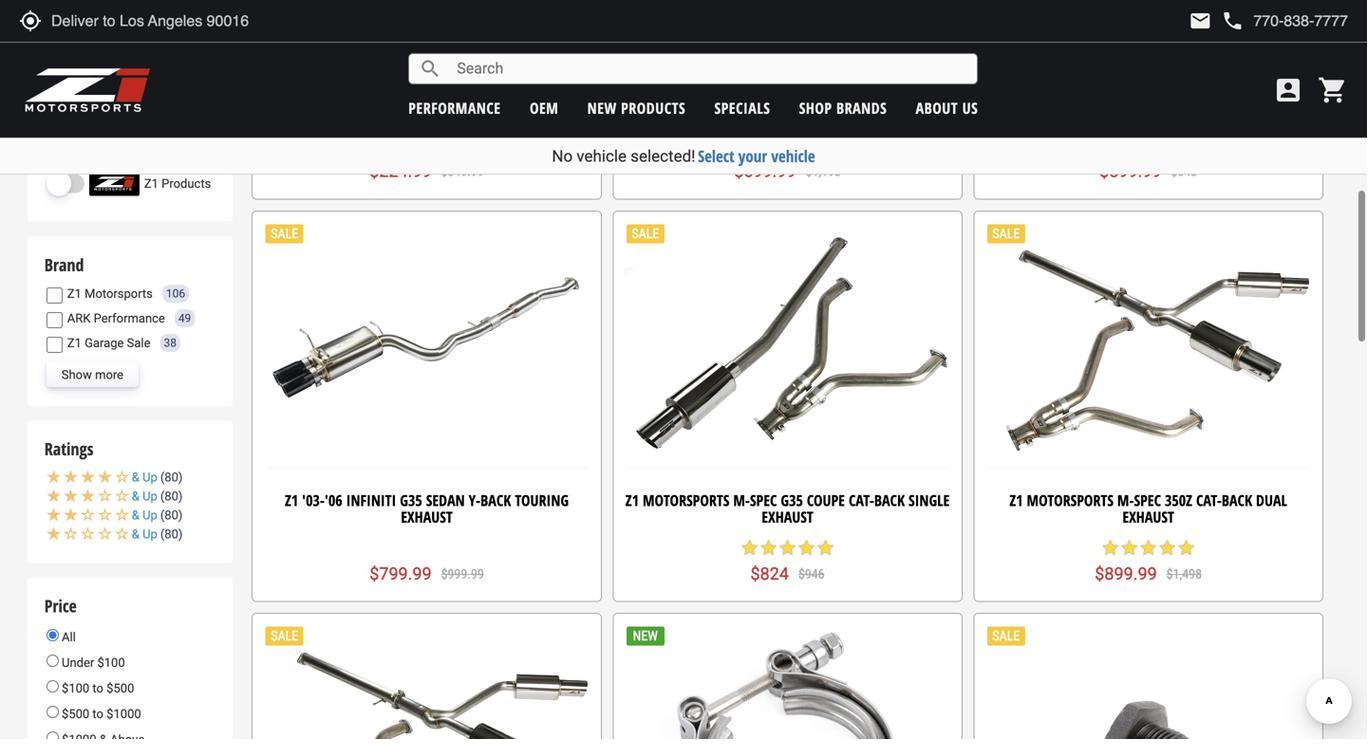 Task type: vqa. For each thing, say whether or not it's contained in the screenshot.
Gift Certificates link
no



Task type: describe. For each thing, give the bounding box(es) containing it.
z1 motorsports m-spec g35 coupe cat-back single exhaust
[[626, 490, 950, 528]]

garage
[[85, 336, 124, 350]]

2 show more from the top
[[62, 368, 124, 382]]

star star star star star $699.99 $1,198
[[734, 136, 841, 181]]

brands
[[837, 98, 887, 118]]

performance
[[409, 98, 501, 118]]

106
[[166, 287, 185, 301]]

z1 for z1 products
[[144, 177, 159, 191]]

shopping_cart link
[[1313, 75, 1349, 105]]

$1000
[[107, 708, 141, 722]]

z1 for z1 motorsports m-spec 350z cat-back dual exhaust
[[1010, 490, 1023, 511]]

z1 motorsports
[[67, 287, 153, 301]]

back inside z1 motorsports m-spec g35 coupe cat-back single exhaust
[[875, 490, 905, 511]]

no
[[552, 147, 573, 166]]

ark
[[67, 311, 91, 326]]

z1 for z1 gear 1274 oem parts 704 get gripped 54
[[51, 3, 65, 17]]

54
[[123, 39, 136, 52]]

get
[[51, 38, 70, 52]]

$999.99
[[441, 567, 484, 582]]

m- for z1 motorsports m-spec g35 coupe cat-back single exhaust
[[733, 490, 750, 511]]

account_box
[[1274, 75, 1304, 105]]

star star star star star $899.99 $1,498
[[1095, 539, 1202, 584]]

all
[[59, 630, 76, 645]]

$1,198
[[806, 164, 841, 179]]

1 horizontal spatial oem
[[530, 98, 559, 118]]

z1 for z1 motorsports m-spec 350z / g35 y-pipe back dual exhaust
[[641, 88, 654, 108]]

exhaust inside z1 motorsports m-spec g35 coupe cat-back single exhaust
[[762, 507, 814, 528]]

z1 performance
[[44, 139, 149, 162]]

y- for z1 motorsports m-spec 350z / g35 y-pipe back single exhaust
[[1224, 88, 1236, 108]]

z1 gear 1274 oem parts 704 get gripped 54
[[51, 3, 136, 52]]

ratings
[[44, 438, 94, 461]]

38
[[164, 337, 177, 350]]

1 more from the top
[[95, 69, 124, 83]]

exhaust inside z1 '03-'06 infiniti g35 sedan y-back touring exhaust
[[401, 507, 453, 528]]

y- for z1 motorsports m-spec 350z / g35 y-pipe back dual exhaust
[[863, 88, 875, 108]]

z1 for z1 motorsports m-spec g35 coupe cat-back single exhaust
[[626, 490, 639, 511]]

select your vehicle link
[[698, 145, 815, 167]]

back inside z1 motorsports m-spec 350z / g35 y-pipe back dual exhaust
[[905, 88, 935, 108]]

m- for z1 motorsports m-spec 350z / g35 y-pipe back single exhaust
[[1109, 88, 1126, 108]]

motorsports for z1 motorsports m-spec 350z cat-back dual exhaust
[[1027, 490, 1114, 511]]

$799.99
[[370, 564, 432, 584]]

products
[[162, 177, 211, 191]]

star star star star star $824 $946
[[740, 539, 835, 584]]

/ for single
[[1188, 88, 1194, 108]]

dual inside z1 motorsports m-spec 350z cat-back dual exhaust
[[1256, 490, 1288, 511]]

4 & from the top
[[132, 528, 139, 542]]

$1,498
[[1167, 567, 1202, 582]]

1 show more from the top
[[62, 69, 124, 83]]

motorsports for z1 motorsports m-spec 350z / g35 y-pipe back single exhaust
[[1019, 88, 1106, 108]]

z1 motorsports m-spec 350z / g35 y-pipe back single exhaust
[[1001, 88, 1296, 125]]

$899.99
[[1095, 564, 1157, 584]]

3 up from the top
[[143, 509, 157, 523]]

about us link
[[916, 98, 978, 118]]

z1 for z1 garage sale
[[67, 336, 82, 350]]

parts
[[80, 21, 110, 35]]

$824
[[751, 564, 789, 584]]

account_box link
[[1269, 75, 1309, 105]]

/ for dual
[[827, 88, 833, 108]]

gear
[[68, 3, 94, 17]]

2 show more button from the top
[[46, 363, 139, 388]]

/ inside z1 motorsports performance h-pipe for 370z nismo / g37 ipl exhaust
[[395, 104, 401, 125]]

products
[[621, 98, 686, 118]]

$799.99 $999.99
[[370, 564, 484, 584]]

49
[[178, 312, 191, 325]]

oem inside z1 gear 1274 oem parts 704 get gripped 54
[[51, 21, 77, 35]]

g37
[[405, 104, 427, 125]]

'03-
[[302, 490, 325, 511]]

select
[[698, 145, 735, 167]]

touring
[[515, 490, 569, 511]]

1274
[[101, 4, 127, 17]]

350z for single
[[1157, 88, 1184, 108]]

brand
[[44, 253, 84, 277]]

exhaust inside z1 motorsports m-spec 350z / g35 y-pipe back single exhaust
[[1145, 104, 1197, 125]]

exhaust inside z1 motorsports performance h-pipe for 370z nismo / g37 ipl exhaust
[[452, 104, 504, 125]]

$599.99
[[1100, 161, 1162, 181]]

shop brands
[[799, 98, 887, 118]]

gripped
[[73, 38, 116, 52]]

under  $100
[[59, 656, 125, 670]]

no vehicle selected! select your vehicle
[[552, 145, 815, 167]]

$500 to $1000
[[59, 708, 141, 722]]

dual inside z1 motorsports m-spec 350z / g35 y-pipe back dual exhaust
[[744, 104, 776, 125]]

infiniti
[[346, 490, 396, 511]]

1 & from the top
[[132, 471, 139, 485]]

z1 motorsports m-spec 350z / g35 y-pipe back dual exhaust
[[641, 88, 935, 125]]

your
[[739, 145, 767, 167]]

single inside z1 motorsports m-spec g35 coupe cat-back single exhaust
[[909, 490, 950, 511]]

$699.99
[[734, 161, 796, 181]]

sale
[[127, 336, 150, 350]]

new products link
[[588, 98, 686, 118]]

nismo
[[350, 104, 391, 125]]

z1 motorsports performance h-pipe for 370z nismo / g37 ipl exhaust
[[279, 88, 575, 125]]

under
[[62, 656, 94, 670]]

2 & from the top
[[132, 490, 139, 504]]

2 80 from the top
[[165, 490, 178, 504]]

g35 inside z1 motorsports m-spec 350z / g35 y-pipe back single exhaust
[[1198, 88, 1220, 108]]



Task type: locate. For each thing, give the bounding box(es) containing it.
vehicle
[[771, 145, 815, 167], [577, 147, 627, 166]]

2 to from the top
[[93, 708, 103, 722]]

more
[[95, 69, 124, 83], [95, 368, 124, 382]]

80
[[165, 471, 178, 485], [165, 490, 178, 504], [165, 509, 178, 523], [165, 528, 178, 542]]

back
[[905, 88, 935, 108], [1265, 88, 1296, 108], [481, 490, 511, 511], [875, 490, 905, 511], [1222, 490, 1253, 511]]

new products
[[588, 98, 686, 118]]

shop
[[799, 98, 832, 118]]

exhaust up star star star star star $599.99 $648
[[1145, 104, 1197, 125]]

/ left g37
[[395, 104, 401, 125]]

motorsports for z1 motorsports
[[85, 287, 153, 301]]

$100 down under
[[62, 682, 89, 696]]

z1 for z1 performance
[[44, 139, 60, 162]]

$648
[[1171, 164, 1198, 179]]

350z for dual
[[796, 88, 824, 108]]

my_location
[[19, 9, 42, 32]]

1 horizontal spatial $100
[[97, 656, 125, 670]]

/ left brands
[[827, 88, 833, 108]]

spec left shop
[[765, 88, 792, 108]]

star
[[379, 136, 398, 155], [398, 136, 417, 155], [417, 136, 436, 155], [436, 136, 455, 155], [455, 136, 474, 155], [740, 136, 759, 155], [759, 136, 778, 155], [778, 136, 797, 155], [797, 136, 816, 155], [816, 136, 835, 155], [1101, 136, 1120, 155], [1120, 136, 1139, 155], [1139, 136, 1158, 155], [1158, 136, 1177, 155], [1177, 136, 1196, 155], [740, 539, 759, 558], [759, 539, 778, 558], [778, 539, 797, 558], [797, 539, 816, 558], [816, 539, 835, 558], [1101, 539, 1120, 558], [1120, 539, 1139, 558], [1139, 539, 1158, 558], [1158, 539, 1177, 558], [1177, 539, 1196, 558]]

show more down gripped
[[62, 69, 124, 83]]

704
[[117, 22, 136, 35]]

3 pipe from the left
[[1236, 88, 1262, 108]]

back inside z1 motorsports m-spec 350z / g35 y-pipe back single exhaust
[[1265, 88, 1296, 108]]

g35 inside z1 motorsports m-spec g35 coupe cat-back single exhaust
[[781, 490, 803, 511]]

0 horizontal spatial /
[[395, 104, 401, 125]]

pipe left account_box
[[1236, 88, 1262, 108]]

sedan
[[426, 490, 465, 511]]

0 horizontal spatial $500
[[62, 708, 89, 722]]

performance for z1 performance
[[64, 139, 149, 162]]

mail phone
[[1189, 9, 1244, 32]]

None checkbox
[[46, 288, 62, 304], [46, 313, 62, 329], [46, 288, 62, 304], [46, 313, 62, 329]]

performance
[[387, 88, 474, 108], [64, 139, 149, 162], [94, 311, 165, 326]]

1 horizontal spatial single
[[1100, 104, 1142, 125]]

mail
[[1189, 9, 1212, 32]]

z1 inside z1 gear 1274 oem parts 704 get gripped 54
[[51, 3, 65, 17]]

show more button
[[46, 64, 139, 89], [46, 363, 139, 388]]

shopping_cart
[[1318, 75, 1349, 105]]

Search search field
[[442, 54, 977, 84]]

&
[[132, 471, 139, 485], [132, 490, 139, 504], [132, 509, 139, 523], [132, 528, 139, 542]]

spec for z1 motorsports m-spec 350z / g35 y-pipe back single exhaust
[[1126, 88, 1153, 108]]

cat- inside z1 motorsports m-spec 350z cat-back dual exhaust
[[1197, 490, 1222, 511]]

star star star star star $599.99 $648
[[1100, 136, 1198, 181]]

vehicle inside 'no vehicle selected! select your vehicle'
[[577, 147, 627, 166]]

price
[[44, 595, 77, 618]]

m- down search search box
[[748, 88, 765, 108]]

motorsports inside z1 motorsports m-spec 350z cat-back dual exhaust
[[1027, 490, 1114, 511]]

show down get
[[62, 69, 92, 83]]

1 pipe from the left
[[491, 88, 517, 108]]

motorsports inside z1 motorsports m-spec 350z / g35 y-pipe back single exhaust
[[1019, 88, 1106, 108]]

oem up no
[[530, 98, 559, 118]]

cat-
[[849, 490, 875, 511], [1197, 490, 1222, 511]]

back inside z1 motorsports m-spec 350z cat-back dual exhaust
[[1222, 490, 1253, 511]]

single inside z1 motorsports m-spec 350z / g35 y-pipe back single exhaust
[[1100, 104, 1142, 125]]

m- for z1 motorsports m-spec 350z cat-back dual exhaust
[[1118, 490, 1134, 511]]

us
[[963, 98, 978, 118]]

motorsports inside z1 motorsports performance h-pipe for 370z nismo / g37 ipl exhaust
[[296, 88, 383, 108]]

z1 for z1 '03-'06 infiniti g35 sedan y-back touring exhaust
[[285, 490, 298, 511]]

spec up star star star star star $899.99 $1,498
[[1134, 490, 1161, 511]]

m- up star star star star star $599.99 $648
[[1109, 88, 1126, 108]]

$100
[[97, 656, 125, 670], [62, 682, 89, 696]]

about
[[916, 98, 958, 118]]

None radio
[[46, 681, 59, 693], [46, 707, 59, 719], [46, 732, 59, 740], [46, 681, 59, 693], [46, 707, 59, 719], [46, 732, 59, 740]]

1 show from the top
[[62, 69, 92, 83]]

0 horizontal spatial oem
[[51, 21, 77, 35]]

search
[[419, 57, 442, 80]]

y- right shop
[[863, 88, 875, 108]]

0 vertical spatial $500
[[107, 682, 134, 696]]

pipe left about
[[875, 88, 901, 108]]

m- inside z1 motorsports m-spec 350z / g35 y-pipe back dual exhaust
[[748, 88, 765, 108]]

performance for ark performance
[[94, 311, 165, 326]]

show
[[62, 69, 92, 83], [62, 368, 92, 382]]

y- left account_box
[[1224, 88, 1236, 108]]

$349.99
[[441, 164, 484, 179]]

for
[[521, 88, 543, 108]]

spec inside z1 motorsports m-spec 350z / g35 y-pipe back dual exhaust
[[765, 88, 792, 108]]

z1
[[51, 3, 65, 17], [279, 88, 293, 108], [641, 88, 654, 108], [1001, 88, 1015, 108], [44, 139, 60, 162], [144, 177, 159, 191], [67, 287, 82, 301], [67, 336, 82, 350], [285, 490, 298, 511], [626, 490, 639, 511], [1010, 490, 1023, 511]]

/
[[827, 88, 833, 108], [1188, 88, 1194, 108], [395, 104, 401, 125]]

y- right the sedan
[[469, 490, 481, 511]]

/ inside z1 motorsports m-spec 350z / g35 y-pipe back single exhaust
[[1188, 88, 1194, 108]]

to down $100 to $500
[[93, 708, 103, 722]]

$946
[[799, 567, 825, 582]]

vehicle right 'your'
[[771, 145, 815, 167]]

350z inside z1 motorsports m-spec 350z / g35 y-pipe back single exhaust
[[1157, 88, 1184, 108]]

m- inside z1 motorsports m-spec 350z / g35 y-pipe back single exhaust
[[1109, 88, 1126, 108]]

z1 products
[[144, 177, 211, 191]]

shop brands link
[[799, 98, 887, 118]]

pipe
[[491, 88, 517, 108], [875, 88, 901, 108], [1236, 88, 1262, 108]]

g35 left the sedan
[[400, 490, 422, 511]]

350z inside z1 motorsports m-spec 350z cat-back dual exhaust
[[1165, 490, 1193, 511]]

1 cat- from the left
[[849, 490, 875, 511]]

pipe for z1 motorsports m-spec 350z / g35 y-pipe back dual exhaust
[[875, 88, 901, 108]]

exhaust right ipl
[[452, 104, 504, 125]]

0 vertical spatial more
[[95, 69, 124, 83]]

1 vertical spatial show more button
[[46, 363, 139, 388]]

370z
[[547, 88, 575, 108]]

1 vertical spatial to
[[93, 708, 103, 722]]

350z left brands
[[796, 88, 824, 108]]

z1 for z1 motorsports
[[67, 287, 82, 301]]

0 horizontal spatial y-
[[469, 490, 481, 511]]

None radio
[[46, 629, 59, 642], [46, 655, 59, 668], [46, 629, 59, 642], [46, 655, 59, 668]]

0 vertical spatial show more
[[62, 69, 124, 83]]

z1 inside z1 motorsports performance h-pipe for 370z nismo / g37 ipl exhaust
[[279, 88, 293, 108]]

1 show more button from the top
[[46, 64, 139, 89]]

1 vertical spatial dual
[[1256, 490, 1288, 511]]

0 horizontal spatial pipe
[[491, 88, 517, 108]]

4 80 from the top
[[165, 528, 178, 542]]

0 horizontal spatial single
[[909, 490, 950, 511]]

show more button down gripped
[[46, 64, 139, 89]]

1 to from the top
[[93, 682, 103, 696]]

1 vertical spatial show
[[62, 368, 92, 382]]

spec inside z1 motorsports m-spec 350z / g35 y-pipe back single exhaust
[[1126, 88, 1153, 108]]

exhaust inside z1 motorsports m-spec 350z / g35 y-pipe back dual exhaust
[[779, 104, 831, 125]]

1 horizontal spatial y-
[[863, 88, 875, 108]]

oem
[[51, 21, 77, 35], [530, 98, 559, 118]]

spec up star star star star star $599.99 $648
[[1126, 88, 1153, 108]]

3 80 from the top
[[165, 509, 178, 523]]

1 up from the top
[[143, 471, 157, 485]]

show more down garage
[[62, 368, 124, 382]]

z1 motorsports logo image
[[24, 66, 151, 114]]

spec for z1 motorsports m-spec 350z / g35 y-pipe back dual exhaust
[[765, 88, 792, 108]]

g35 down the mail phone
[[1198, 88, 1220, 108]]

350z
[[796, 88, 824, 108], [1157, 88, 1184, 108], [1165, 490, 1193, 511]]

1 vertical spatial more
[[95, 368, 124, 382]]

cat- right the coupe
[[849, 490, 875, 511]]

'06
[[325, 490, 343, 511]]

2 horizontal spatial /
[[1188, 88, 1194, 108]]

350z up star star star star star $899.99 $1,498
[[1165, 490, 1193, 511]]

g35 inside z1 motorsports m-spec 350z / g35 y-pipe back dual exhaust
[[837, 88, 860, 108]]

exhaust up star star star star star $699.99 $1,198
[[779, 104, 831, 125]]

0 vertical spatial single
[[1100, 104, 1142, 125]]

m- inside z1 motorsports m-spec 350z cat-back dual exhaust
[[1118, 490, 1134, 511]]

oem link
[[530, 98, 559, 118]]

phone
[[1222, 9, 1244, 32]]

new
[[588, 98, 617, 118]]

more down z1 garage sale
[[95, 368, 124, 382]]

z1 for z1 motorsports performance h-pipe for 370z nismo / g37 ipl exhaust
[[279, 88, 293, 108]]

g35 inside z1 '03-'06 infiniti g35 sedan y-back touring exhaust
[[400, 490, 422, 511]]

0 horizontal spatial cat-
[[849, 490, 875, 511]]

spec inside z1 motorsports m-spec g35 coupe cat-back single exhaust
[[750, 490, 777, 511]]

to up $500 to $1000
[[93, 682, 103, 696]]

/ up $648
[[1188, 88, 1194, 108]]

specials
[[715, 98, 771, 118]]

1 horizontal spatial pipe
[[875, 88, 901, 108]]

y- inside z1 '03-'06 infiniti g35 sedan y-back touring exhaust
[[469, 490, 481, 511]]

1 vertical spatial $500
[[62, 708, 89, 722]]

up
[[143, 471, 157, 485], [143, 490, 157, 504], [143, 509, 157, 523], [143, 528, 157, 542]]

1 vertical spatial show more
[[62, 368, 124, 382]]

mail link
[[1189, 9, 1212, 32]]

pipe inside z1 motorsports m-spec 350z / g35 y-pipe back single exhaust
[[1236, 88, 1262, 108]]

0 horizontal spatial dual
[[744, 104, 776, 125]]

motorsports for z1 motorsports performance h-pipe for 370z nismo / g37 ipl exhaust
[[296, 88, 383, 108]]

exhaust up star star star star star $824 $946
[[762, 507, 814, 528]]

z1 inside z1 motorsports m-spec g35 coupe cat-back single exhaust
[[626, 490, 639, 511]]

2 horizontal spatial y-
[[1224, 88, 1236, 108]]

3 & up 80 from the top
[[132, 509, 178, 523]]

exhaust inside z1 motorsports m-spec 350z cat-back dual exhaust
[[1123, 507, 1175, 528]]

z1 garage sale
[[67, 336, 150, 350]]

2 up from the top
[[143, 490, 157, 504]]

$500 down $100 to $500
[[62, 708, 89, 722]]

2 more from the top
[[95, 368, 124, 382]]

pipe inside z1 motorsports performance h-pipe for 370z nismo / g37 ipl exhaust
[[491, 88, 517, 108]]

1 & up 80 from the top
[[132, 471, 178, 485]]

coupe
[[807, 490, 845, 511]]

1 vertical spatial single
[[909, 490, 950, 511]]

4 up from the top
[[143, 528, 157, 542]]

350z inside z1 motorsports m-spec 350z / g35 y-pipe back dual exhaust
[[796, 88, 824, 108]]

0 vertical spatial performance
[[387, 88, 474, 108]]

spec for z1 motorsports m-spec g35 coupe cat-back single exhaust
[[750, 490, 777, 511]]

0 vertical spatial $100
[[97, 656, 125, 670]]

ipl
[[431, 104, 449, 125]]

1 vertical spatial performance
[[64, 139, 149, 162]]

z1 motorsports m-spec 350z cat-back dual exhaust
[[1010, 490, 1288, 528]]

back inside z1 '03-'06 infiniti g35 sedan y-back touring exhaust
[[481, 490, 511, 511]]

0 horizontal spatial vehicle
[[577, 147, 627, 166]]

selected!
[[631, 147, 696, 166]]

motorsports inside z1 motorsports m-spec 350z / g35 y-pipe back dual exhaust
[[658, 88, 745, 108]]

performance inside z1 motorsports performance h-pipe for 370z nismo / g37 ipl exhaust
[[387, 88, 474, 108]]

m- inside z1 motorsports m-spec g35 coupe cat-back single exhaust
[[733, 490, 750, 511]]

4 & up 80 from the top
[[132, 528, 178, 542]]

motorsports for z1 motorsports m-spec 350z / g35 y-pipe back dual exhaust
[[658, 88, 745, 108]]

exhaust up star star star star star $899.99 $1,498
[[1123, 507, 1175, 528]]

0 vertical spatial show
[[62, 69, 92, 83]]

m- up star star star star star $824 $946
[[733, 490, 750, 511]]

/ inside z1 motorsports m-spec 350z / g35 y-pipe back dual exhaust
[[827, 88, 833, 108]]

350z up star star star star star $599.99 $648
[[1157, 88, 1184, 108]]

z1 for z1 motorsports m-spec 350z / g35 y-pipe back single exhaust
[[1001, 88, 1015, 108]]

0 vertical spatial show more button
[[46, 64, 139, 89]]

exhaust up $799.99 $999.99
[[401, 507, 453, 528]]

1 horizontal spatial cat-
[[1197, 490, 1222, 511]]

1 horizontal spatial vehicle
[[771, 145, 815, 167]]

star star star star star $224.99 $349.99
[[370, 136, 484, 181]]

z1 inside z1 '03-'06 infiniti g35 sedan y-back touring exhaust
[[285, 490, 298, 511]]

3 & from the top
[[132, 509, 139, 523]]

m- up star star star star star $899.99 $1,498
[[1118, 490, 1134, 511]]

1 horizontal spatial $500
[[107, 682, 134, 696]]

y- inside z1 motorsports m-spec 350z / g35 y-pipe back dual exhaust
[[863, 88, 875, 108]]

g35 right shop
[[837, 88, 860, 108]]

2 show from the top
[[62, 368, 92, 382]]

exhaust
[[452, 104, 504, 125], [779, 104, 831, 125], [1145, 104, 1197, 125], [401, 507, 453, 528], [762, 507, 814, 528], [1123, 507, 1175, 528]]

to
[[93, 682, 103, 696], [93, 708, 103, 722]]

ark performance
[[67, 311, 165, 326]]

performance link
[[409, 98, 501, 118]]

1 horizontal spatial dual
[[1256, 490, 1288, 511]]

to for $100
[[93, 682, 103, 696]]

pipe left for
[[491, 88, 517, 108]]

m- for z1 motorsports m-spec 350z / g35 y-pipe back dual exhaust
[[748, 88, 765, 108]]

g35 left the coupe
[[781, 490, 803, 511]]

2 horizontal spatial pipe
[[1236, 88, 1262, 108]]

0 vertical spatial to
[[93, 682, 103, 696]]

0 vertical spatial dual
[[744, 104, 776, 125]]

about us
[[916, 98, 978, 118]]

$100 up $100 to $500
[[97, 656, 125, 670]]

cat- up $1,498
[[1197, 490, 1222, 511]]

1 vertical spatial $100
[[62, 682, 89, 696]]

specials link
[[715, 98, 771, 118]]

2 pipe from the left
[[875, 88, 901, 108]]

motorsports for z1 motorsports m-spec g35 coupe cat-back single exhaust
[[643, 490, 730, 511]]

more down gripped
[[95, 69, 124, 83]]

to for $500
[[93, 708, 103, 722]]

cat- inside z1 motorsports m-spec g35 coupe cat-back single exhaust
[[849, 490, 875, 511]]

z1 inside z1 motorsports m-spec 350z / g35 y-pipe back single exhaust
[[1001, 88, 1015, 108]]

2 vertical spatial performance
[[94, 311, 165, 326]]

pipe inside z1 motorsports m-spec 350z / g35 y-pipe back dual exhaust
[[875, 88, 901, 108]]

0 vertical spatial oem
[[51, 21, 77, 35]]

y- inside z1 motorsports m-spec 350z / g35 y-pipe back single exhaust
[[1224, 88, 1236, 108]]

phone link
[[1222, 9, 1349, 32]]

motorsports inside z1 motorsports m-spec g35 coupe cat-back single exhaust
[[643, 490, 730, 511]]

None checkbox
[[46, 337, 62, 353]]

h-
[[478, 88, 491, 108]]

$500 up '$1000'
[[107, 682, 134, 696]]

1 80 from the top
[[165, 471, 178, 485]]

spec left the coupe
[[750, 490, 777, 511]]

0 horizontal spatial $100
[[62, 682, 89, 696]]

1 horizontal spatial /
[[827, 88, 833, 108]]

z1 inside z1 motorsports m-spec 350z / g35 y-pipe back dual exhaust
[[641, 88, 654, 108]]

spec for z1 motorsports m-spec 350z cat-back dual exhaust
[[1134, 490, 1161, 511]]

oem up get
[[51, 21, 77, 35]]

1 vertical spatial oem
[[530, 98, 559, 118]]

z1 '03-'06 infiniti g35 sedan y-back touring exhaust
[[285, 490, 569, 528]]

& up 80
[[132, 471, 178, 485], [132, 490, 178, 504], [132, 509, 178, 523], [132, 528, 178, 542]]

pipe for z1 motorsports m-spec 350z / g35 y-pipe back single exhaust
[[1236, 88, 1262, 108]]

z1 inside z1 motorsports m-spec 350z cat-back dual exhaust
[[1010, 490, 1023, 511]]

2 cat- from the left
[[1197, 490, 1222, 511]]

2 & up 80 from the top
[[132, 490, 178, 504]]

show more button down garage
[[46, 363, 139, 388]]

$100 to $500
[[59, 682, 134, 696]]

spec inside z1 motorsports m-spec 350z cat-back dual exhaust
[[1134, 490, 1161, 511]]

$224.99
[[370, 161, 432, 181]]

vehicle right no
[[577, 147, 627, 166]]

show down garage
[[62, 368, 92, 382]]



